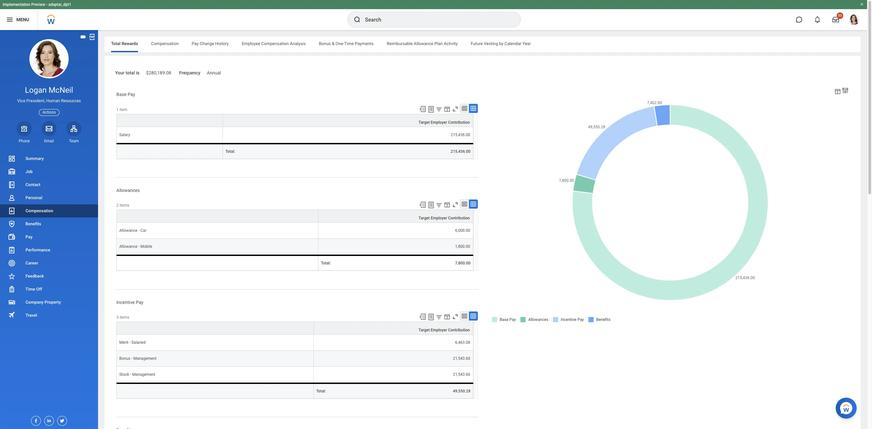Task type: vqa. For each thing, say whether or not it's contained in the screenshot.
Department
no



Task type: locate. For each thing, give the bounding box(es) containing it.
company property link
[[0, 296, 98, 309]]

1 vertical spatial target employer contribution button
[[319, 210, 473, 223]]

fullscreen image right click to view/edit grid preferences icon
[[452, 202, 459, 209]]

2 vertical spatial target employer contribution button
[[314, 323, 473, 335]]

phone
[[19, 139, 30, 144]]

1 vertical spatial cell
[[116, 255, 319, 271]]

2 select to filter grid data image from the top
[[436, 202, 443, 209]]

bonus up stock
[[119, 357, 130, 362]]

select to filter grid data image right export to worksheets icon
[[436, 202, 443, 209]]

2 vertical spatial allowance
[[119, 245, 137, 249]]

justify image
[[6, 16, 14, 24]]

export to worksheets image right export to excel icon
[[428, 314, 435, 322]]

job image
[[8, 168, 16, 176]]

merit - salaried
[[119, 341, 146, 345]]

1 expand table image from the top
[[470, 105, 477, 112]]

row containing allowance - car
[[116, 223, 473, 239]]

future vesting by calendar year
[[471, 41, 531, 46]]

0 vertical spatial export to worksheets image
[[428, 105, 435, 113]]

target employer contribution
[[419, 120, 470, 125], [419, 216, 470, 221], [419, 328, 470, 333]]

contact image
[[8, 181, 16, 189]]

3 employer from the top
[[431, 328, 447, 333]]

export to excel image
[[419, 314, 427, 321]]

1 vertical spatial 215,436.00
[[451, 149, 471, 154]]

management down salaried
[[133, 357, 157, 362]]

- for stock - management
[[130, 373, 131, 378]]

compensation
[[151, 41, 179, 46], [261, 41, 289, 46], [26, 209, 53, 214]]

reimbursable allowance plan activity
[[387, 41, 458, 46]]

0 vertical spatial fullscreen image
[[452, 202, 459, 209]]

time left off
[[26, 287, 35, 292]]

1 vertical spatial 21,543.60
[[453, 373, 470, 378]]

2 21,543.60 from the top
[[453, 373, 470, 378]]

1 employer from the top
[[431, 120, 447, 125]]

1
[[116, 107, 119, 112]]

2 table image from the top
[[462, 201, 468, 208]]

bonus inside tab list
[[319, 41, 331, 46]]

- down merit - salaried
[[131, 357, 132, 362]]

0 vertical spatial target employer contribution row
[[116, 114, 473, 127]]

1 target from the top
[[419, 120, 430, 125]]

215,436.00 for salary
[[451, 133, 470, 137]]

- right merit
[[129, 341, 130, 345]]

1 horizontal spatial compensation
[[151, 41, 179, 46]]

bonus left &
[[319, 41, 331, 46]]

feedback link
[[0, 270, 98, 283]]

pay down the benefits
[[26, 235, 33, 240]]

management down bonus - management
[[132, 373, 155, 378]]

1 vertical spatial target employer contribution
[[419, 216, 470, 221]]

fullscreen image
[[452, 202, 459, 209], [452, 314, 459, 321]]

target employer contribution row
[[116, 114, 473, 127], [116, 210, 473, 223], [116, 322, 473, 335]]

row containing allowance - mobile
[[116, 239, 473, 255]]

- left 'mobile'
[[138, 245, 140, 249]]

management
[[133, 357, 157, 362], [132, 373, 155, 378]]

president,
[[26, 98, 45, 103]]

2 expand table image from the top
[[470, 201, 477, 208]]

adeptai_dpt1
[[48, 2, 71, 7]]

1 vertical spatial management
[[132, 373, 155, 378]]

allowance down allowance - car
[[119, 245, 137, 249]]

tag image
[[80, 33, 87, 41]]

merit
[[119, 341, 128, 345]]

2 export to worksheets image from the top
[[428, 314, 435, 322]]

contribution up 6,463.08
[[448, 328, 470, 333]]

items right 3
[[120, 316, 129, 320]]

target employer contribution for incentive
[[419, 328, 470, 333]]

6,000.00
[[455, 229, 470, 233]]

twitter image
[[58, 417, 65, 424]]

performance
[[26, 248, 50, 253]]

2 export to excel image from the top
[[419, 202, 427, 209]]

1 vertical spatial expand table image
[[470, 201, 477, 208]]

target employer contribution button
[[223, 114, 473, 127], [319, 210, 473, 223], [314, 323, 473, 335]]

menu button
[[0, 9, 38, 30]]

2 cell from the top
[[116, 255, 319, 271]]

- right preview
[[46, 2, 47, 7]]

select to filter grid data image left fullscreen icon
[[436, 106, 443, 113]]

pay right base
[[128, 92, 135, 97]]

contribution down fullscreen icon
[[448, 120, 470, 125]]

7 row from the top
[[116, 351, 473, 367]]

1,800.00
[[455, 245, 470, 249]]

salary
[[119, 133, 130, 137]]

1 vertical spatial allowance
[[119, 229, 137, 233]]

expand table image right fullscreen icon
[[470, 105, 477, 112]]

8 row from the top
[[116, 367, 473, 383]]

target employer contribution down click to view/edit grid preferences icon
[[419, 216, 470, 221]]

- for bonus - management
[[131, 357, 132, 362]]

1 vertical spatial employer
[[431, 216, 447, 221]]

configure and view chart data image
[[835, 88, 842, 95]]

0 horizontal spatial compensation
[[26, 209, 53, 214]]

personal image
[[8, 194, 16, 202]]

1 vertical spatial time
[[26, 287, 35, 292]]

mobile
[[140, 245, 152, 249]]

table image
[[462, 105, 468, 112], [462, 201, 468, 208], [462, 313, 468, 320]]

tab list
[[105, 37, 861, 52]]

2 vertical spatial target employer contribution
[[419, 328, 470, 333]]

bonus for bonus & one-time payments
[[319, 41, 331, 46]]

select to filter grid data image
[[436, 106, 443, 113], [436, 202, 443, 209], [436, 314, 443, 321]]

pay inside pay link
[[26, 235, 33, 240]]

0 horizontal spatial time
[[26, 287, 35, 292]]

0 horizontal spatial bonus
[[119, 357, 130, 362]]

1 vertical spatial click to view/edit grid preferences image
[[444, 314, 451, 321]]

2 fullscreen image from the top
[[452, 314, 459, 321]]

contribution for incentive
[[448, 328, 470, 333]]

performance image
[[8, 247, 16, 254]]

compensation inside compensation link
[[26, 209, 53, 214]]

2 vertical spatial contribution
[[448, 328, 470, 333]]

profile logan mcneil image
[[849, 14, 860, 26]]

2 contribution from the top
[[448, 216, 470, 221]]

0 vertical spatial 215,436.00
[[451, 133, 470, 137]]

0 vertical spatial cell
[[116, 143, 223, 159]]

6 row from the top
[[116, 335, 473, 351]]

0 vertical spatial toolbar
[[416, 104, 478, 114]]

time left 'payments'
[[344, 41, 354, 46]]

personal link
[[0, 192, 98, 205]]

expand table image
[[470, 105, 477, 112], [470, 201, 477, 208]]

table image for base
[[462, 105, 468, 112]]

1 21,543.60 from the top
[[453, 357, 470, 362]]

1 horizontal spatial time
[[344, 41, 354, 46]]

toolbar
[[416, 104, 478, 114], [416, 200, 478, 210], [416, 312, 478, 322]]

bonus - management
[[119, 357, 157, 362]]

1 row from the top
[[116, 127, 473, 143]]

- right stock
[[130, 373, 131, 378]]

feedback
[[26, 274, 44, 279]]

2 vertical spatial target employer contribution row
[[116, 322, 473, 335]]

click to view/edit grid preferences image right export to excel icon
[[444, 314, 451, 321]]

export to excel image for allowances
[[419, 202, 427, 209]]

target employer contribution row for base
[[116, 114, 473, 127]]

benefits link
[[0, 218, 98, 231]]

total: for 215,436.00
[[226, 149, 235, 154]]

cell for 7,800.00
[[116, 255, 319, 271]]

0 vertical spatial total:
[[226, 149, 235, 154]]

1 vertical spatial total:
[[321, 261, 331, 266]]

row
[[116, 127, 473, 143], [116, 143, 473, 159], [116, 223, 473, 239], [116, 239, 473, 255], [116, 255, 473, 271], [116, 335, 473, 351], [116, 351, 473, 367], [116, 367, 473, 383], [116, 383, 473, 399]]

target
[[419, 120, 430, 125], [419, 216, 430, 221], [419, 328, 430, 333]]

2 vertical spatial employer
[[431, 328, 447, 333]]

allowance inside tab list
[[414, 41, 434, 46]]

33 button
[[829, 12, 844, 27]]

target for base
[[419, 120, 430, 125]]

export to worksheets image for base pay
[[428, 105, 435, 113]]

0 vertical spatial bonus
[[319, 41, 331, 46]]

4 row from the top
[[116, 239, 473, 255]]

2 vertical spatial cell
[[116, 383, 314, 399]]

travel image
[[8, 312, 16, 319]]

travel link
[[0, 309, 98, 322]]

time off image
[[8, 286, 16, 294]]

3 contribution from the top
[[448, 328, 470, 333]]

incentive
[[116, 300, 135, 305]]

items for allowances
[[120, 204, 129, 208]]

items right 2
[[120, 204, 129, 208]]

0 vertical spatial expand table image
[[470, 105, 477, 112]]

configure and view chart data image
[[842, 87, 850, 94]]

click to view/edit grid preferences image left fullscreen icon
[[444, 105, 451, 113]]

pay
[[192, 41, 199, 46], [128, 92, 135, 97], [26, 235, 33, 240], [136, 300, 143, 305]]

total: for 49,550.28
[[316, 390, 326, 394]]

view printable version (pdf) image
[[89, 33, 96, 41]]

frequency element
[[207, 66, 221, 76]]

0 vertical spatial items
[[120, 204, 129, 208]]

1 vertical spatial contribution
[[448, 216, 470, 221]]

0 vertical spatial select to filter grid data image
[[436, 106, 443, 113]]

0 vertical spatial target employer contribution button
[[223, 114, 473, 127]]

3 table image from the top
[[462, 313, 468, 320]]

allowance - mobile
[[119, 245, 152, 249]]

calendar
[[505, 41, 522, 46]]

allowance for allowance - mobile
[[119, 245, 137, 249]]

3 cell from the top
[[116, 383, 314, 399]]

- left car
[[138, 229, 140, 233]]

1 export to excel image from the top
[[419, 105, 427, 113]]

1 contribution from the top
[[448, 120, 470, 125]]

allowance left plan
[[414, 41, 434, 46]]

1 vertical spatial target employer contribution row
[[116, 210, 473, 223]]

0 vertical spatial table image
[[462, 105, 468, 112]]

navigation pane region
[[0, 30, 98, 430]]

3 target employer contribution from the top
[[419, 328, 470, 333]]

activity
[[444, 41, 458, 46]]

0 vertical spatial 21,543.60
[[453, 357, 470, 362]]

compensation left 'analysis'
[[261, 41, 289, 46]]

2 vertical spatial select to filter grid data image
[[436, 314, 443, 321]]

phone button
[[17, 121, 32, 144]]

employer
[[431, 120, 447, 125], [431, 216, 447, 221], [431, 328, 447, 333]]

3 select to filter grid data image from the top
[[436, 314, 443, 321]]

career link
[[0, 257, 98, 270]]

1 vertical spatial toolbar
[[416, 200, 478, 210]]

215,436.00 for total:
[[451, 149, 471, 154]]

mail image
[[45, 125, 53, 133]]

0 vertical spatial allowance
[[414, 41, 434, 46]]

0 vertical spatial click to view/edit grid preferences image
[[444, 105, 451, 113]]

2 vertical spatial toolbar
[[416, 312, 478, 322]]

0 vertical spatial contribution
[[448, 120, 470, 125]]

your total is element
[[146, 66, 171, 76]]

menu
[[16, 17, 29, 22]]

click to view/edit grid preferences image
[[444, 105, 451, 113], [444, 314, 451, 321]]

benefits
[[26, 222, 41, 227]]

1 vertical spatial items
[[120, 316, 129, 320]]

0 vertical spatial target employer contribution
[[419, 120, 470, 125]]

0 vertical spatial target
[[419, 120, 430, 125]]

click to view/edit grid preferences image for base pay
[[444, 105, 451, 113]]

3 target from the top
[[419, 328, 430, 333]]

allowance
[[414, 41, 434, 46], [119, 229, 137, 233], [119, 245, 137, 249]]

items
[[120, 204, 129, 208], [120, 316, 129, 320]]

summary
[[26, 156, 44, 161]]

1 vertical spatial export to worksheets image
[[428, 314, 435, 322]]

2 target from the top
[[419, 216, 430, 221]]

2 items
[[116, 204, 129, 208]]

phone image
[[20, 125, 29, 133]]

contribution up 6,000.00 at the right bottom of the page
[[448, 216, 470, 221]]

1 target employer contribution row from the top
[[116, 114, 473, 127]]

notifications large image
[[815, 16, 821, 23]]

1 items from the top
[[120, 204, 129, 208]]

export to excel image for base pay
[[419, 105, 427, 113]]

employee
[[242, 41, 260, 46]]

frequency
[[179, 70, 200, 76]]

time off
[[26, 287, 42, 292]]

-
[[46, 2, 47, 7], [138, 229, 140, 233], [138, 245, 140, 249], [129, 341, 130, 345], [131, 357, 132, 362], [130, 373, 131, 378]]

1 horizontal spatial bonus
[[319, 41, 331, 46]]

target employer contribution row for incentive
[[116, 322, 473, 335]]

travel
[[26, 313, 37, 318]]

company property image
[[8, 299, 16, 307]]

compensation up "your total is" element
[[151, 41, 179, 46]]

fullscreen image left expand table icon
[[452, 314, 459, 321]]

compensation down personal
[[26, 209, 53, 214]]

item
[[120, 107, 127, 112]]

2 vertical spatial total:
[[316, 390, 326, 394]]

1 vertical spatial fullscreen image
[[452, 314, 459, 321]]

row containing merit - salaried
[[116, 335, 473, 351]]

target employer contribution up 6,463.08
[[419, 328, 470, 333]]

21,543.60
[[453, 357, 470, 362], [453, 373, 470, 378]]

cell
[[116, 143, 223, 159], [116, 255, 319, 271], [116, 383, 314, 399]]

job
[[26, 169, 33, 174]]

- for allowance - mobile
[[138, 245, 140, 249]]

total
[[111, 41, 121, 46]]

0 vertical spatial employer
[[431, 120, 447, 125]]

2 target employer contribution row from the top
[[116, 210, 473, 223]]

1 cell from the top
[[116, 143, 223, 159]]

rewards
[[122, 41, 138, 46]]

salaried
[[131, 341, 146, 345]]

bonus inside row
[[119, 357, 130, 362]]

table image left expand table icon
[[462, 313, 468, 320]]

5 row from the top
[[116, 255, 473, 271]]

2 items from the top
[[120, 316, 129, 320]]

export to worksheets image
[[428, 105, 435, 113], [428, 314, 435, 322]]

1 vertical spatial bonus
[[119, 357, 130, 362]]

21,543.60 down 6,463.08
[[453, 357, 470, 362]]

1 vertical spatial table image
[[462, 201, 468, 208]]

pay right incentive
[[136, 300, 143, 305]]

click to view/edit grid preferences image for incentive pay
[[444, 314, 451, 321]]

3 toolbar from the top
[[416, 312, 478, 322]]

0 vertical spatial management
[[133, 357, 157, 362]]

1 vertical spatial select to filter grid data image
[[436, 202, 443, 209]]

human
[[46, 98, 60, 103]]

0 vertical spatial export to excel image
[[419, 105, 427, 113]]

contact
[[26, 182, 40, 187]]

target employer contribution button for incentive
[[314, 323, 473, 335]]

1 export to worksheets image from the top
[[428, 105, 435, 113]]

team link
[[66, 121, 81, 144]]

plan
[[435, 41, 443, 46]]

1 target employer contribution from the top
[[419, 120, 470, 125]]

export to worksheets image left fullscreen icon
[[428, 105, 435, 113]]

0 vertical spatial time
[[344, 41, 354, 46]]

phone logan mcneil element
[[17, 139, 32, 144]]

year
[[523, 41, 531, 46]]

export to excel image
[[419, 105, 427, 113], [419, 202, 427, 209]]

target employer contribution down fullscreen icon
[[419, 120, 470, 125]]

1 table image from the top
[[462, 105, 468, 112]]

total: for 7,800.00
[[321, 261, 331, 266]]

list
[[0, 152, 98, 322]]

1 select to filter grid data image from the top
[[436, 106, 443, 113]]

215,436.00
[[451, 133, 470, 137], [451, 149, 471, 154]]

time
[[344, 41, 354, 46], [26, 287, 35, 292]]

table image right fullscreen icon
[[462, 105, 468, 112]]

1 toolbar from the top
[[416, 104, 478, 114]]

1 vertical spatial target
[[419, 216, 430, 221]]

expand table image right click to view/edit grid preferences icon
[[470, 201, 477, 208]]

total:
[[226, 149, 235, 154], [321, 261, 331, 266], [316, 390, 326, 394]]

2 click to view/edit grid preferences image from the top
[[444, 314, 451, 321]]

allowance left car
[[119, 229, 137, 233]]

2 vertical spatial table image
[[462, 313, 468, 320]]

3 target employer contribution row from the top
[[116, 322, 473, 335]]

pay image
[[8, 234, 16, 241]]

1 vertical spatial export to excel image
[[419, 202, 427, 209]]

2 vertical spatial target
[[419, 328, 430, 333]]

performance link
[[0, 244, 98, 257]]

table image right click to view/edit grid preferences icon
[[462, 201, 468, 208]]

bonus
[[319, 41, 331, 46], [119, 357, 130, 362]]

table image for incentive
[[462, 313, 468, 320]]

implementation preview -   adeptai_dpt1
[[3, 2, 71, 7]]

1 fullscreen image from the top
[[452, 202, 459, 209]]

1 click to view/edit grid preferences image from the top
[[444, 105, 451, 113]]

3 row from the top
[[116, 223, 473, 239]]

21,543.60 up 49,550.28
[[453, 373, 470, 378]]

select to filter grid data image right export to excel icon
[[436, 314, 443, 321]]



Task type: describe. For each thing, give the bounding box(es) containing it.
row containing bonus - management
[[116, 351, 473, 367]]

&
[[332, 41, 335, 46]]

stock - management
[[119, 373, 155, 378]]

allowance - car
[[119, 229, 147, 233]]

management for bonus - management
[[133, 357, 157, 362]]

time inside tab list
[[344, 41, 354, 46]]

select to filter grid data image for incentive
[[436, 314, 443, 321]]

toolbar for base
[[416, 104, 478, 114]]

list containing summary
[[0, 152, 98, 322]]

company property
[[26, 300, 61, 305]]

items for incentive pay
[[120, 316, 129, 320]]

allowance for allowance - car
[[119, 229, 137, 233]]

mcneil
[[49, 86, 73, 95]]

employer for incentive
[[431, 328, 447, 333]]

resources
[[61, 98, 81, 103]]

total rewards
[[111, 41, 138, 46]]

target employer contribution for base
[[419, 120, 470, 125]]

- for allowance - car
[[138, 229, 140, 233]]

target for incentive
[[419, 328, 430, 333]]

expand table image for allowances
[[470, 201, 477, 208]]

contact link
[[0, 179, 98, 192]]

reimbursable
[[387, 41, 413, 46]]

employer for base
[[431, 120, 447, 125]]

benefits image
[[8, 220, 16, 228]]

actions
[[43, 110, 56, 115]]

feedback image
[[8, 273, 16, 281]]

cell for 215,436.00
[[116, 143, 223, 159]]

compensation link
[[0, 205, 98, 218]]

contribution for base
[[448, 120, 470, 125]]

expand table image
[[470, 313, 477, 320]]

3 items
[[116, 316, 129, 320]]

bonus & one-time payments
[[319, 41, 374, 46]]

49,550.28
[[453, 390, 471, 394]]

is
[[136, 70, 140, 76]]

team logan mcneil element
[[66, 139, 81, 144]]

fullscreen image
[[452, 105, 459, 113]]

menu banner
[[0, 0, 868, 30]]

email button
[[42, 121, 57, 144]]

facebook image
[[31, 417, 39, 424]]

payments
[[355, 41, 374, 46]]

incentive pay
[[116, 300, 143, 305]]

row containing salary
[[116, 127, 473, 143]]

stock
[[119, 373, 129, 378]]

linkedin image
[[44, 417, 52, 424]]

history
[[215, 41, 229, 46]]

inbox large image
[[833, 16, 840, 23]]

export to worksheets image for incentive pay
[[428, 314, 435, 322]]

base
[[116, 92, 127, 97]]

management for stock - management
[[132, 373, 155, 378]]

career image
[[8, 260, 16, 268]]

compensation image
[[8, 207, 16, 215]]

your total is
[[115, 70, 140, 76]]

pay left the change
[[192, 41, 199, 46]]

pay link
[[0, 231, 98, 244]]

company
[[26, 300, 44, 305]]

2 row from the top
[[116, 143, 473, 159]]

car
[[140, 229, 147, 233]]

one-
[[336, 41, 344, 46]]

row containing stock - management
[[116, 367, 473, 383]]

21,543.60 for stock - management
[[453, 373, 470, 378]]

logan
[[25, 86, 47, 95]]

summary image
[[8, 155, 16, 163]]

Search Workday  search field
[[365, 12, 507, 27]]

7,800.00
[[455, 261, 471, 266]]

employee compensation analysis
[[242, 41, 306, 46]]

- inside menu banner
[[46, 2, 47, 7]]

annual
[[207, 70, 221, 76]]

your
[[115, 70, 125, 76]]

preview
[[31, 2, 45, 7]]

1 item
[[116, 107, 127, 112]]

toolbar for incentive
[[416, 312, 478, 322]]

fullscreen image for allowances
[[452, 202, 459, 209]]

allowances
[[116, 188, 140, 193]]

expand table image for base pay
[[470, 105, 477, 112]]

summary link
[[0, 152, 98, 165]]

search image
[[354, 16, 361, 24]]

cell for 49,550.28
[[116, 383, 314, 399]]

pay change history
[[192, 41, 229, 46]]

property
[[45, 300, 61, 305]]

click to view/edit grid preferences image
[[444, 202, 451, 209]]

21,543.60 for bonus - management
[[453, 357, 470, 362]]

vice
[[17, 98, 25, 103]]

analysis
[[290, 41, 306, 46]]

change
[[200, 41, 214, 46]]

career
[[26, 261, 38, 266]]

2 toolbar from the top
[[416, 200, 478, 210]]

future
[[471, 41, 483, 46]]

by
[[499, 41, 504, 46]]

off
[[36, 287, 42, 292]]

bonus for bonus - management
[[119, 357, 130, 362]]

view team image
[[70, 125, 78, 133]]

personal
[[26, 196, 42, 200]]

job link
[[0, 165, 98, 179]]

logan mcneil
[[25, 86, 73, 95]]

actions button
[[39, 109, 59, 116]]

2 horizontal spatial compensation
[[261, 41, 289, 46]]

2 target employer contribution from the top
[[419, 216, 470, 221]]

close environment banner image
[[860, 2, 864, 6]]

base pay
[[116, 92, 135, 97]]

2 employer from the top
[[431, 216, 447, 221]]

email logan mcneil element
[[42, 139, 57, 144]]

email
[[44, 139, 54, 144]]

select to filter grid data image for base
[[436, 106, 443, 113]]

9 row from the top
[[116, 383, 473, 399]]

time off link
[[0, 283, 98, 296]]

export to worksheets image
[[428, 202, 435, 209]]

implementation
[[3, 2, 30, 7]]

6,463.08
[[455, 341, 470, 345]]

vice president, human resources
[[17, 98, 81, 103]]

tab list containing total rewards
[[105, 37, 861, 52]]

fullscreen image for incentive pay
[[452, 314, 459, 321]]

2
[[116, 204, 119, 208]]

team
[[69, 139, 79, 144]]

- for merit - salaried
[[129, 341, 130, 345]]

total
[[126, 70, 135, 76]]

33
[[839, 14, 842, 17]]

target employer contribution button for base
[[223, 114, 473, 127]]

time inside navigation pane region
[[26, 287, 35, 292]]

3
[[116, 316, 119, 320]]

$280,189.08
[[146, 70, 171, 76]]



